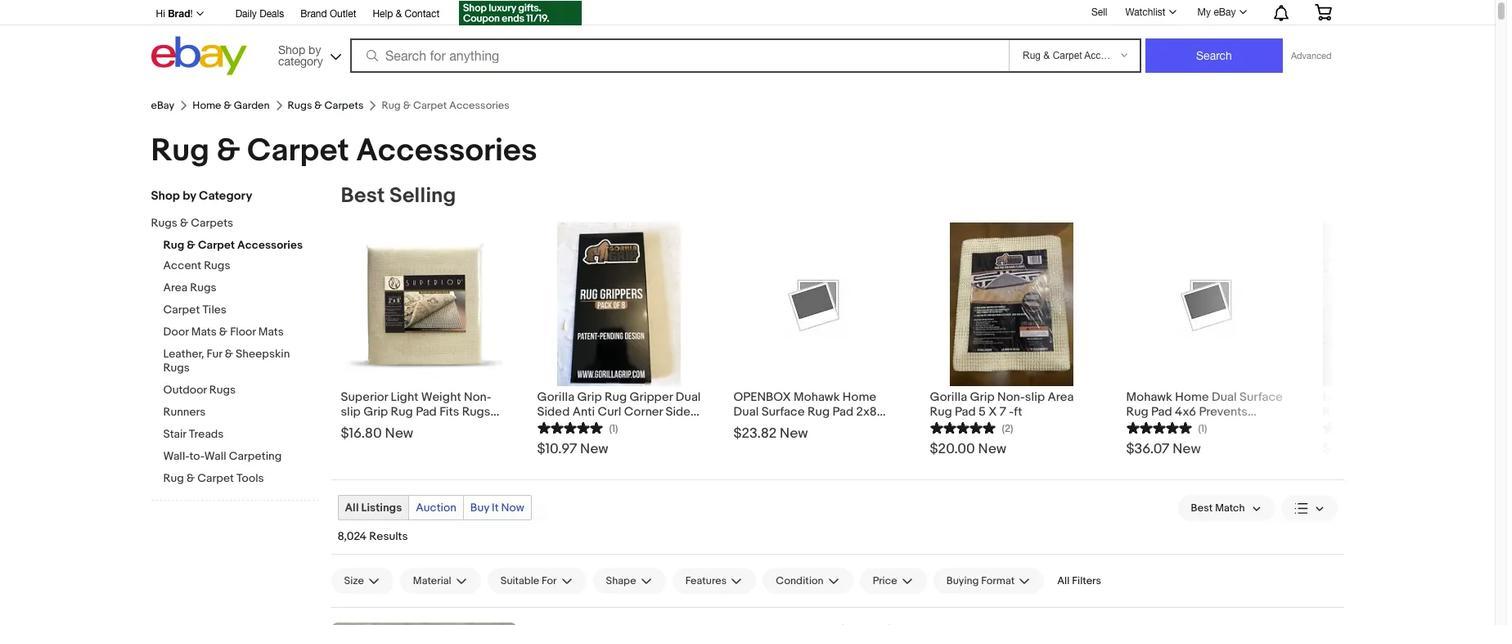 Task type: describe. For each thing, give the bounding box(es) containing it.
& right fur
[[225, 347, 233, 361]]

advanced
[[1291, 51, 1332, 61]]

wall
[[204, 449, 226, 463]]

slip inside gorilla grip non-slip area rug pad 5 x 7 -ft
[[1025, 389, 1045, 405]]

runners link
[[163, 405, 319, 421]]

results
[[369, 529, 408, 543]]

gripper
[[630, 389, 673, 405]]

account navigation
[[147, 0, 1344, 28]]

mohawk ultra premium 100 recycled felt rug pad 8'x10' 1/4 inch thick safe
[[1323, 389, 1480, 434]]

$23.82
[[734, 425, 777, 442]]

reu
[[634, 419, 656, 434]]

buy it now link
[[464, 496, 531, 520]]

5
[[979, 404, 986, 420]]

& inside "account" navigation
[[396, 8, 402, 20]]

inch
[[1342, 419, 1366, 434]]

new for $76.91 new
[[1364, 441, 1392, 457]]

pad inside superior light weight non- slip grip rug pad fits rugs 6x9
[[416, 404, 437, 420]]

buying format button
[[933, 568, 1044, 594]]

home inside openbox mohawk home dual surface rug pad 2x8 multi
[[843, 389, 876, 405]]

gorilla for $10.97 new
[[537, 389, 575, 405]]

rug down ebay link
[[151, 132, 209, 170]]

carpet up "door"
[[163, 303, 200, 317]]

all listings
[[345, 501, 402, 515]]

pad inside openbox mohawk home dual surface rug pad 2x8 multi
[[833, 404, 854, 420]]

auction
[[416, 501, 456, 515]]

suitable
[[501, 574, 539, 588]]

by for category
[[183, 188, 196, 204]]

$36.07
[[1126, 441, 1170, 457]]

suitable for
[[501, 574, 557, 588]]

for
[[542, 574, 557, 588]]

accent
[[163, 259, 201, 272]]

sheepskin
[[236, 347, 290, 361]]

2x8
[[856, 404, 877, 420]]

carpeting
[[229, 449, 282, 463]]

rug & carpet accessories
[[151, 132, 537, 170]]

rugs & carpets
[[288, 99, 364, 112]]

gorilla grip rug gripper dual sided anti curl corner side grippers 8 piece reu image
[[558, 223, 680, 386]]

rug inside superior light weight non- slip grip rug pad fits rugs 6x9
[[391, 404, 413, 420]]

rug up accent
[[163, 238, 184, 252]]

mohawk inside openbox mohawk home dual surface rug pad 2x8 multi
[[794, 389, 840, 405]]

superior light weight non- slip grip rug pad fits rugs 6x9
[[341, 389, 491, 434]]

carpet down rugs & carpets
[[247, 132, 349, 170]]

stair treads link
[[163, 427, 319, 443]]

8'x10'
[[1450, 404, 1480, 420]]

format
[[981, 574, 1015, 588]]

rugs up area rugs 'link'
[[204, 259, 230, 272]]

(2)
[[1002, 422, 1013, 435]]

new for $23.82 new
[[780, 425, 808, 442]]

stair
[[163, 427, 186, 441]]

superior light weight non-slip grip rug pad fits rugs 6x9 image
[[341, 223, 504, 386]]

light
[[391, 389, 419, 405]]

grip inside superior light weight non- slip grip rug pad fits rugs 6x9
[[363, 404, 388, 420]]

shop by category banner
[[147, 0, 1344, 79]]

it
[[492, 501, 499, 515]]

dual inside openbox mohawk home dual surface rug pad 2x8 multi
[[734, 404, 759, 420]]

my ebay link
[[1189, 2, 1254, 22]]

gorilla grip non-slip area rug pad 5 x 7 -ft
[[930, 389, 1074, 420]]

wall-
[[163, 449, 189, 463]]

2 mats from the left
[[258, 325, 284, 339]]

$10.97
[[537, 441, 577, 457]]

rug inside gorilla grip rug gripper dual sided anti curl corner side grippers 8 piece reu
[[605, 389, 627, 405]]

new for $16.80 new
[[385, 425, 413, 442]]

non- inside superior light weight non- slip grip rug pad fits rugs 6x9
[[464, 389, 491, 405]]

rugs inside superior light weight non- slip grip rug pad fits rugs 6x9
[[462, 404, 491, 420]]

8,024 results
[[338, 529, 408, 543]]

shop by category
[[278, 43, 323, 68]]

& up accent
[[187, 238, 195, 252]]

shop for shop by category
[[278, 43, 305, 56]]

floor
[[230, 325, 256, 339]]

help & contact
[[373, 8, 440, 20]]

multi
[[734, 419, 761, 434]]

thick
[[1368, 419, 1398, 434]]

grip for $10.97
[[577, 389, 602, 405]]

ft
[[1014, 404, 1022, 420]]

fur
[[207, 347, 222, 361]]

view: list view image
[[1294, 500, 1324, 517]]

filters
[[1072, 574, 1101, 588]]

rugs down category
[[288, 99, 312, 112]]

shape button
[[593, 568, 666, 594]]

all for all filters
[[1057, 574, 1070, 588]]

carpets for rugs & carpets rug & carpet accessories accent rugs area rugs carpet tiles door mats & floor mats leather, fur & sheepskin rugs outdoor rugs runners stair treads wall-to-wall carpeting rug & carpet tools
[[191, 216, 233, 230]]

dual inside gorilla grip rug gripper dual sided anti curl corner side grippers 8 piece reu
[[676, 389, 701, 405]]

material
[[413, 574, 451, 588]]

premium
[[1401, 389, 1450, 405]]

1 horizontal spatial accessories
[[356, 132, 537, 170]]

your shopping cart image
[[1314, 4, 1333, 20]]

(1) link for $10.97
[[537, 420, 618, 435]]

help
[[373, 8, 393, 20]]

$76.91
[[1323, 441, 1361, 457]]

brad
[[168, 7, 190, 20]]

outlet
[[330, 8, 356, 20]]

buy it now
[[470, 501, 524, 515]]

sided
[[537, 404, 570, 420]]

0 vertical spatial rugs & carpets link
[[288, 99, 364, 112]]

shape
[[606, 574, 636, 588]]

auction link
[[409, 496, 463, 520]]

shop by category button
[[271, 36, 344, 72]]

my
[[1198, 7, 1211, 18]]

7
[[1000, 404, 1006, 420]]

openbox mohawk home dual surface rug pad 2x8 multi image
[[783, 272, 848, 337]]

best selling
[[341, 183, 456, 209]]

rugs up tiles
[[190, 281, 217, 295]]

5 out of 5 stars image for $20.00
[[930, 420, 995, 435]]

fits
[[440, 404, 459, 420]]

door mats & floor mats link
[[163, 325, 319, 340]]

weight
[[421, 389, 461, 405]]

1/4
[[1323, 419, 1339, 434]]

5 out of 5 stars image for $36.07
[[1126, 420, 1192, 435]]

& down category
[[314, 99, 322, 112]]

gorilla for $20.00 new
[[930, 389, 967, 405]]

now
[[501, 501, 524, 515]]

garden
[[234, 99, 270, 112]]

help & contact link
[[373, 6, 440, 24]]

size
[[344, 574, 364, 588]]

wall-to-wall carpeting link
[[163, 449, 319, 465]]

rugs up outdoor in the left bottom of the page
[[163, 361, 190, 375]]

all filters
[[1057, 574, 1101, 588]]

shop for shop by category
[[151, 188, 180, 204]]

non- inside gorilla grip non-slip area rug pad 5 x 7 -ft
[[997, 389, 1025, 405]]

piece
[[600, 419, 632, 434]]

new for $10.97 new
[[580, 441, 608, 457]]

carpet down wall
[[197, 471, 234, 485]]

slip inside superior light weight non- slip grip rug pad fits rugs 6x9
[[341, 404, 361, 420]]



Task type: locate. For each thing, give the bounding box(es) containing it.
daily deals
[[235, 8, 284, 20]]

rugs down shop by category
[[151, 216, 177, 230]]

None submit
[[1146, 38, 1283, 73]]

new down "light"
[[385, 425, 413, 442]]

grip up "8"
[[577, 389, 602, 405]]

openbox mohawk home dual surface rug pad 2x8 multi
[[734, 389, 877, 434]]

best left match in the bottom of the page
[[1191, 502, 1213, 515]]

0 horizontal spatial dual
[[676, 389, 701, 405]]

pad
[[416, 404, 437, 420], [833, 404, 854, 420], [955, 404, 976, 420], [1427, 404, 1448, 420]]

mohawk left 2x8
[[794, 389, 840, 405]]

2 non- from the left
[[997, 389, 1025, 405]]

buying
[[946, 574, 979, 588]]

hi
[[156, 8, 165, 20]]

(1) down curl
[[609, 422, 618, 435]]

$16.80 new
[[341, 425, 413, 442]]

slip up $16.80
[[341, 404, 361, 420]]

home right surface
[[843, 389, 876, 405]]

5 out of 5 stars image for $76.91
[[1323, 420, 1388, 435]]

x
[[989, 404, 997, 420]]

outdoor
[[163, 383, 207, 397]]

new down surface
[[780, 425, 808, 442]]

leather, fur & sheepskin rugs link
[[163, 347, 319, 376]]

(1) for $36.07 new
[[1198, 422, 1207, 435]]

1 horizontal spatial grip
[[577, 389, 602, 405]]

carpets inside rugs & carpets rug & carpet accessories accent rugs area rugs carpet tiles door mats & floor mats leather, fur & sheepskin rugs outdoor rugs runners stair treads wall-to-wall carpeting rug & carpet tools
[[191, 216, 233, 230]]

1 vertical spatial best
[[1191, 502, 1213, 515]]

area rugs link
[[163, 281, 319, 296]]

0 horizontal spatial (1) link
[[537, 420, 618, 435]]

door
[[163, 325, 189, 339]]

best for best selling
[[341, 183, 385, 209]]

0 vertical spatial all
[[345, 501, 359, 515]]

carpets for rugs & carpets
[[325, 99, 364, 112]]

openbox mohawk home dual surface rug pad 2x8 multi link
[[734, 386, 897, 434]]

$16.80
[[341, 425, 382, 442]]

0 horizontal spatial ebay
[[151, 99, 174, 112]]

0 vertical spatial ebay
[[1214, 7, 1236, 18]]

2 mohawk from the left
[[1323, 389, 1369, 405]]

& down to-
[[186, 471, 195, 485]]

0 vertical spatial home
[[192, 99, 221, 112]]

rug up the "piece"
[[605, 389, 627, 405]]

curl
[[598, 404, 621, 420]]

ultra
[[1372, 389, 1398, 405]]

safe
[[1401, 419, 1426, 434]]

mohawk
[[794, 389, 840, 405], [1323, 389, 1369, 405]]

0 vertical spatial by
[[309, 43, 321, 56]]

rugs & carpets link up rug & carpet accessories
[[288, 99, 364, 112]]

grip
[[577, 389, 602, 405], [970, 389, 995, 405], [363, 404, 388, 420]]

superior light weight non- slip grip rug pad fits rugs 6x9 link
[[341, 386, 504, 434]]

1 vertical spatial by
[[183, 188, 196, 204]]

1 vertical spatial shop
[[151, 188, 180, 204]]

dual up the $23.82
[[734, 404, 759, 420]]

2 5 out of 5 stars image from the left
[[930, 420, 995, 435]]

1 horizontal spatial area
[[1048, 389, 1074, 405]]

rug down wall-
[[163, 471, 184, 485]]

0 horizontal spatial shop
[[151, 188, 180, 204]]

new down "8"
[[580, 441, 608, 457]]

0 horizontal spatial all
[[345, 501, 359, 515]]

1 gorilla from the left
[[537, 389, 575, 405]]

mohawk inside mohawk ultra premium 100 recycled felt rug pad 8'x10' 1/4 inch thick safe
[[1323, 389, 1369, 405]]

all filters button
[[1051, 568, 1108, 594]]

by down brand
[[309, 43, 321, 56]]

$10.97 new
[[537, 441, 608, 457]]

rug up $20.00
[[930, 404, 952, 420]]

all left 'filters'
[[1057, 574, 1070, 588]]

price
[[873, 574, 897, 588]]

rug inside mohawk ultra premium 100 recycled felt rug pad 8'x10' 1/4 inch thick safe
[[1402, 404, 1424, 420]]

mohawk home dual surface rug pad 4x6 prevents bunching slipping while vacuuming image
[[1175, 272, 1241, 337]]

rugs right fits
[[462, 404, 491, 420]]

accessories up 'accent rugs' link
[[237, 238, 303, 252]]

1 horizontal spatial mohawk
[[1323, 389, 1369, 405]]

0 horizontal spatial carpets
[[191, 216, 233, 230]]

3 5 out of 5 stars image from the left
[[1126, 420, 1192, 435]]

to-
[[189, 449, 204, 463]]

watchlist
[[1125, 7, 1166, 18]]

0 horizontal spatial slip
[[341, 404, 361, 420]]

2 pad from the left
[[833, 404, 854, 420]]

2 (1) from the left
[[1198, 422, 1207, 435]]

1 vertical spatial area
[[1048, 389, 1074, 405]]

1 horizontal spatial (1)
[[1198, 422, 1207, 435]]

shop down deals at the left of page
[[278, 43, 305, 56]]

area inside gorilla grip non-slip area rug pad 5 x 7 -ft
[[1048, 389, 1074, 405]]

new
[[385, 425, 413, 442], [780, 425, 808, 442], [580, 441, 608, 457], [978, 441, 1007, 457], [1173, 441, 1201, 457], [1364, 441, 1392, 457]]

1 vertical spatial accessories
[[237, 238, 303, 252]]

5 out of 5 stars image
[[537, 420, 603, 435], [930, 420, 995, 435], [1126, 420, 1192, 435], [1323, 420, 1388, 435]]

brand
[[300, 8, 327, 20]]

rugs & carpets rug & carpet accessories accent rugs area rugs carpet tiles door mats & floor mats leather, fur & sheepskin rugs outdoor rugs runners stair treads wall-to-wall carpeting rug & carpet tools
[[151, 216, 303, 485]]

1 horizontal spatial ebay
[[1214, 7, 1236, 18]]

side
[[666, 404, 691, 420]]

5 out of 5 stars image up $10.97 new
[[537, 420, 603, 435]]

0 vertical spatial carpets
[[325, 99, 364, 112]]

daily
[[235, 8, 257, 20]]

grip left 7
[[970, 389, 995, 405]]

get the coupon image
[[459, 1, 582, 25]]

(1) for $10.97 new
[[609, 422, 618, 435]]

0 horizontal spatial grip
[[363, 404, 388, 420]]

new down thick
[[1364, 441, 1392, 457]]

6x9
[[341, 419, 362, 434]]

0 horizontal spatial home
[[192, 99, 221, 112]]

carpet up 'accent rugs' link
[[198, 238, 235, 252]]

1 vertical spatial all
[[1057, 574, 1070, 588]]

1 non- from the left
[[464, 389, 491, 405]]

0 horizontal spatial by
[[183, 188, 196, 204]]

0 vertical spatial area
[[163, 281, 188, 295]]

mohawk ultra premium 100 recycled felt rug pad 8'x10' 1/4 inch thick safe image
[[1323, 223, 1486, 386]]

1 mats from the left
[[191, 325, 217, 339]]

1 5 out of 5 stars image from the left
[[537, 420, 603, 435]]

area right ft
[[1048, 389, 1074, 405]]

1 vertical spatial carpets
[[191, 216, 233, 230]]

$20.00 new
[[930, 441, 1007, 457]]

gorilla up grippers
[[537, 389, 575, 405]]

1 horizontal spatial slip
[[1025, 389, 1045, 405]]

1 horizontal spatial all
[[1057, 574, 1070, 588]]

home right ebay link
[[192, 99, 221, 112]]

by inside shop by category
[[309, 43, 321, 56]]

0 horizontal spatial (1)
[[609, 422, 618, 435]]

pad inside mohawk ultra premium 100 recycled felt rug pad 8'x10' 1/4 inch thick safe
[[1427, 404, 1448, 420]]

new down (2)
[[978, 441, 1007, 457]]

& down shop by category
[[180, 216, 188, 230]]

best for best match
[[1191, 502, 1213, 515]]

& up category
[[216, 132, 240, 170]]

runners
[[163, 405, 206, 419]]

1 horizontal spatial by
[[309, 43, 321, 56]]

tiles
[[202, 303, 227, 317]]

0 horizontal spatial mats
[[191, 325, 217, 339]]

material button
[[400, 568, 481, 594]]

(1) link up $10.97 new
[[537, 420, 618, 435]]

grip inside gorilla grip rug gripper dual sided anti curl corner side grippers 8 piece reu
[[577, 389, 602, 405]]

treads
[[189, 427, 224, 441]]

carpet tiles link
[[163, 303, 319, 318]]

dual right gripper on the bottom of the page
[[676, 389, 701, 405]]

daily deals link
[[235, 6, 284, 24]]

carpets down shop by category
[[191, 216, 233, 230]]

$76.91 new
[[1323, 441, 1392, 457]]

all inside button
[[1057, 574, 1070, 588]]

0 vertical spatial shop
[[278, 43, 305, 56]]

by left category
[[183, 188, 196, 204]]

pad left 2x8
[[833, 404, 854, 420]]

area down accent
[[163, 281, 188, 295]]

corner
[[624, 404, 663, 420]]

(1) link for $36.07
[[1126, 420, 1207, 435]]

gorilla grip non-slip area rug pad 5 x 7 -ft image
[[950, 223, 1073, 386]]

all
[[345, 501, 359, 515], [1057, 574, 1070, 588]]

& left garden
[[224, 99, 231, 112]]

0 vertical spatial best
[[341, 183, 385, 209]]

1 vertical spatial rugs & carpets link
[[151, 216, 306, 232]]

0 horizontal spatial best
[[341, 183, 385, 209]]

dual
[[676, 389, 701, 405], [734, 404, 759, 420]]

0 horizontal spatial mohawk
[[794, 389, 840, 405]]

rug & carpet tools link
[[163, 471, 319, 487]]

3 pad from the left
[[955, 404, 976, 420]]

rug
[[151, 132, 209, 170], [163, 238, 184, 252], [605, 389, 627, 405], [391, 404, 413, 420], [808, 404, 830, 420], [930, 404, 952, 420], [1402, 404, 1424, 420], [163, 471, 184, 485]]

rugs up the runners link
[[209, 383, 236, 397]]

none submit inside shop by category banner
[[1146, 38, 1283, 73]]

listings
[[361, 501, 402, 515]]

1 horizontal spatial (1) link
[[1126, 420, 1207, 435]]

0 horizontal spatial area
[[163, 281, 188, 295]]

slip right ft
[[1025, 389, 1045, 405]]

grip for $20.00
[[970, 389, 995, 405]]

accessories inside rugs & carpets rug & carpet accessories accent rugs area rugs carpet tiles door mats & floor mats leather, fur & sheepskin rugs outdoor rugs runners stair treads wall-to-wall carpeting rug & carpet tools
[[237, 238, 303, 252]]

grip up $16.80 new
[[363, 404, 388, 420]]

home
[[192, 99, 221, 112], [843, 389, 876, 405]]

ebay left home & garden link
[[151, 99, 174, 112]]

4 5 out of 5 stars image from the left
[[1323, 420, 1388, 435]]

category
[[278, 54, 323, 68]]

new for $20.00 new
[[978, 441, 1007, 457]]

felt
[[1379, 404, 1399, 420]]

1 horizontal spatial gorilla
[[930, 389, 967, 405]]

1 (1) from the left
[[609, 422, 618, 435]]

1 vertical spatial ebay
[[151, 99, 174, 112]]

pad left fits
[[416, 404, 437, 420]]

-
[[1009, 404, 1014, 420]]

new right $36.07
[[1173, 441, 1201, 457]]

hi brad !
[[156, 7, 193, 20]]

rug inside gorilla grip non-slip area rug pad 5 x 7 -ft
[[930, 404, 952, 420]]

carpets up rug & carpet accessories
[[325, 99, 364, 112]]

1 horizontal spatial non-
[[997, 389, 1025, 405]]

gorilla inside gorilla grip non-slip area rug pad 5 x 7 -ft
[[930, 389, 967, 405]]

condition
[[776, 574, 824, 588]]

rug up $16.80 new
[[391, 404, 413, 420]]

match
[[1215, 502, 1245, 515]]

shop left category
[[151, 188, 180, 204]]

shop inside shop by category
[[278, 43, 305, 56]]

$23.82 new
[[734, 425, 808, 442]]

pad left 8'x10'
[[1427, 404, 1448, 420]]

gorilla grip non-slip area rug pad 5 x 7 -ft link
[[930, 386, 1094, 420]]

best match button
[[1178, 495, 1274, 521]]

pad left 5
[[955, 404, 976, 420]]

mohawk up inch
[[1323, 389, 1369, 405]]

price button
[[860, 568, 927, 594]]

best down rug & carpet accessories
[[341, 183, 385, 209]]

accessories
[[356, 132, 537, 170], [237, 238, 303, 252]]

grip inside gorilla grip non-slip area rug pad 5 x 7 -ft
[[970, 389, 995, 405]]

gorilla left 5
[[930, 389, 967, 405]]

0 horizontal spatial non-
[[464, 389, 491, 405]]

rug right surface
[[808, 404, 830, 420]]

1 vertical spatial home
[[843, 389, 876, 405]]

(1) link up $36.07 new
[[1126, 420, 1207, 435]]

4 pad from the left
[[1427, 404, 1448, 420]]

1 pad from the left
[[416, 404, 437, 420]]

1 horizontal spatial home
[[843, 389, 876, 405]]

5 out of 5 stars image up $20.00 new
[[930, 420, 995, 435]]

area inside rugs & carpets rug & carpet accessories accent rugs area rugs carpet tiles door mats & floor mats leather, fur & sheepskin rugs outdoor rugs runners stair treads wall-to-wall carpeting rug & carpet tools
[[163, 281, 188, 295]]

rug right 'felt' at the bottom right of the page
[[1402, 404, 1424, 420]]

my ebay
[[1198, 7, 1236, 18]]

accessories up selling
[[356, 132, 537, 170]]

1 (1) link from the left
[[537, 420, 618, 435]]

mats up fur
[[191, 325, 217, 339]]

1 horizontal spatial carpets
[[325, 99, 364, 112]]

1 horizontal spatial shop
[[278, 43, 305, 56]]

& right the help
[[396, 8, 402, 20]]

(1) up $36.07 new
[[1198, 422, 1207, 435]]

by for category
[[309, 43, 321, 56]]

1 mohawk from the left
[[794, 389, 840, 405]]

anti
[[573, 404, 595, 420]]

brand outlet link
[[300, 6, 356, 24]]

shop
[[278, 43, 305, 56], [151, 188, 180, 204]]

best selling main content
[[331, 183, 1506, 625]]

1 horizontal spatial best
[[1191, 502, 1213, 515]]

mats up the "sheepskin"
[[258, 325, 284, 339]]

new for $36.07 new
[[1173, 441, 1201, 457]]

ebay inside "account" navigation
[[1214, 7, 1236, 18]]

watchlist link
[[1116, 2, 1184, 22]]

2 (1) link from the left
[[1126, 420, 1207, 435]]

(2) link
[[930, 420, 1013, 435]]

recycled
[[1323, 404, 1376, 420]]

pad inside gorilla grip non-slip area rug pad 5 x 7 -ft
[[955, 404, 976, 420]]

& left floor
[[219, 325, 227, 339]]

1 horizontal spatial mats
[[258, 325, 284, 339]]

home & garden
[[192, 99, 270, 112]]

5 out of 5 stars image for $10.97
[[537, 420, 603, 435]]

ebay
[[1214, 7, 1236, 18], [151, 99, 174, 112]]

gorilla inside gorilla grip rug gripper dual sided anti curl corner side grippers 8 piece reu
[[537, 389, 575, 405]]

all for all listings
[[345, 501, 359, 515]]

0 horizontal spatial gorilla
[[537, 389, 575, 405]]

2 gorilla from the left
[[930, 389, 967, 405]]

advanced link
[[1283, 39, 1340, 72]]

Search for anything text field
[[353, 40, 1006, 71]]

best inside best match dropdown button
[[1191, 502, 1213, 515]]

0 vertical spatial accessories
[[356, 132, 537, 170]]

5 out of 5 stars image up $36.07 new
[[1126, 420, 1192, 435]]

non-
[[464, 389, 491, 405], [997, 389, 1025, 405]]

selling
[[389, 183, 456, 209]]

condition button
[[763, 568, 853, 594]]

2 horizontal spatial grip
[[970, 389, 995, 405]]

rug inside openbox mohawk home dual surface rug pad 2x8 multi
[[808, 404, 830, 420]]

0 horizontal spatial accessories
[[237, 238, 303, 252]]

1 horizontal spatial dual
[[734, 404, 759, 420]]

all up 8,024
[[345, 501, 359, 515]]

5 out of 5 stars image up $76.91 new
[[1323, 420, 1388, 435]]

ebay right my in the right top of the page
[[1214, 7, 1236, 18]]

rugs & carpets link down category
[[151, 216, 306, 232]]

rugs & carpets link
[[288, 99, 364, 112], [151, 216, 306, 232]]



Task type: vqa. For each thing, say whether or not it's contained in the screenshot.
Carpets related to Rugs & Carpets Rug & Carpet Accessories Accent Rugs Area Rugs Carpet Tiles Door Mats & Floor Mats Leather, Fur & Sheepskin Rugs Outdoor Rugs Runners Stair Treads Wall-to-Wall Carpeting Rug & Carpet Tools
yes



